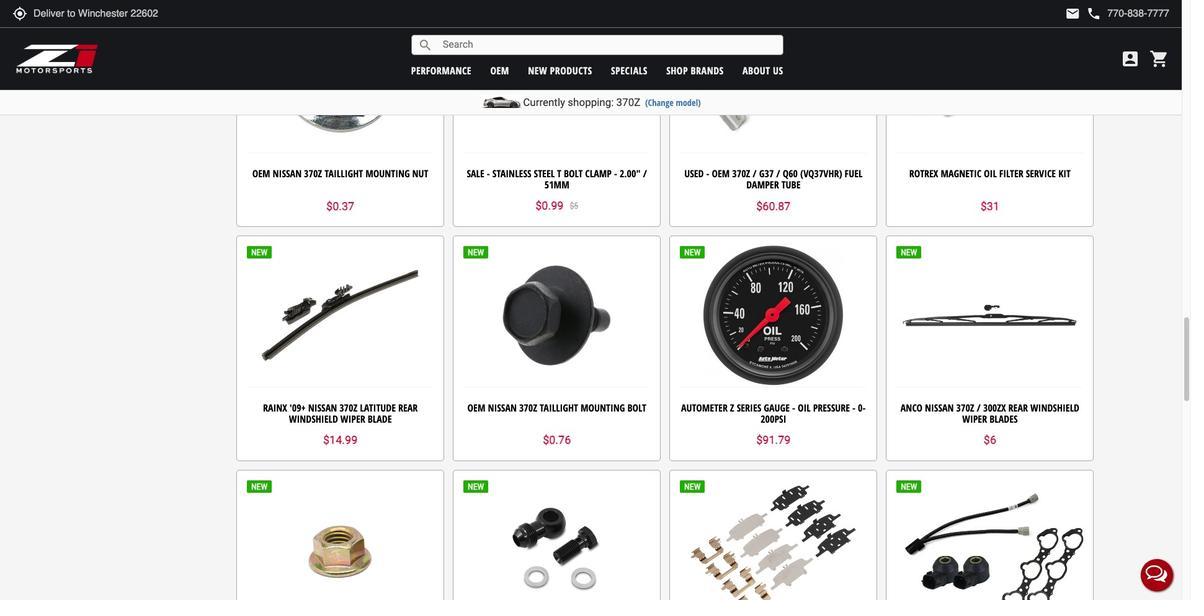 Task type: describe. For each thing, give the bounding box(es) containing it.
- right 'sale' on the left top of page
[[487, 167, 490, 181]]

currently shopping: 370z (change model)
[[523, 96, 701, 109]]

taillight for nut
[[325, 167, 363, 181]]

rotrex magnetic oil filter service kit
[[910, 167, 1071, 181]]

370z inside rainx '09+ nissan 370z latitude rear windshield wiper blade
[[340, 402, 358, 415]]

mail
[[1066, 6, 1081, 21]]

shop brands
[[667, 64, 724, 77]]

currently
[[523, 96, 565, 109]]

/ inside anco nissan 370z / 300zx rear windshield wiper blades
[[977, 402, 981, 415]]

autometer z series gauge - oil pressure - 0- 200psi
[[681, 402, 866, 426]]

370z for oem nissan 370z taillight mounting bolt
[[519, 402, 537, 415]]

blade
[[368, 413, 392, 426]]

Search search field
[[433, 35, 783, 55]]

nissan for oem nissan 370z taillight mounting nut
[[273, 167, 302, 181]]

performance link
[[411, 64, 472, 77]]

oil inside autometer z series gauge - oil pressure - 0- 200psi
[[798, 402, 811, 415]]

370z inside used - oem 370z / g37 / q60 (vq37vhr) fuel damper tube
[[732, 167, 750, 181]]

oem link
[[491, 64, 509, 77]]

taillight for bolt
[[540, 402, 578, 415]]

used
[[685, 167, 704, 181]]

$60.87
[[757, 200, 791, 213]]

mail phone
[[1066, 6, 1102, 21]]

account_box
[[1121, 49, 1141, 69]]

windshield for anco nissan 370z / 300zx rear windshield wiper blades
[[1031, 402, 1080, 415]]

new products
[[528, 64, 592, 77]]

/ right the g37
[[776, 167, 780, 181]]

my_location
[[12, 6, 27, 21]]

rear for blade
[[398, 402, 418, 415]]

shopping_cart
[[1150, 49, 1170, 69]]

370z for currently shopping: 370z (change model)
[[617, 96, 641, 109]]

mounting for bolt
[[581, 402, 625, 415]]

about us
[[743, 64, 784, 77]]

- left 0-
[[853, 402, 856, 415]]

$31
[[981, 200, 1000, 213]]

tube
[[782, 178, 801, 192]]

rear for blades
[[1009, 402, 1028, 415]]

phone link
[[1087, 6, 1170, 21]]

search
[[418, 38, 433, 52]]

nissan for oem nissan 370z taillight mounting bolt
[[488, 402, 517, 415]]

kit
[[1059, 167, 1071, 181]]

(vq37vhr)
[[800, 167, 842, 181]]

370z for anco nissan 370z / 300zx rear windshield wiper blades
[[957, 402, 975, 415]]

used - oem 370z / g37 / q60 (vq37vhr) fuel damper tube
[[685, 167, 863, 192]]

specials link
[[611, 64, 648, 77]]

/ inside sale - stainless steel t bolt clamp - 2.00" / 51mm
[[643, 167, 647, 181]]

- right the gauge
[[792, 402, 796, 415]]

anco
[[901, 402, 923, 415]]

windshield for rainx '09+ nissan 370z latitude rear windshield wiper blade
[[289, 413, 338, 426]]

specials
[[611, 64, 648, 77]]

$0.37
[[326, 200, 354, 213]]

$0.99 $5
[[536, 199, 578, 212]]

shopping_cart link
[[1147, 49, 1170, 69]]

shopping:
[[568, 96, 614, 109]]

'09+
[[290, 402, 306, 415]]

2.00"
[[620, 167, 641, 181]]

/ left the g37
[[753, 167, 757, 181]]

nissan for anco nissan 370z / 300zx rear windshield wiper blades
[[925, 402, 954, 415]]

mounting for nut
[[366, 167, 410, 181]]

shop
[[667, 64, 688, 77]]

200psi
[[761, 413, 787, 426]]

$5
[[570, 201, 578, 211]]

$91.79
[[757, 434, 791, 447]]

rotrex
[[910, 167, 939, 181]]

series
[[737, 402, 762, 415]]

z
[[730, 402, 735, 415]]

q60
[[783, 167, 798, 181]]

51mm
[[545, 178, 569, 192]]

clamp
[[585, 167, 612, 181]]

t
[[557, 167, 562, 181]]

phone
[[1087, 6, 1102, 21]]



Task type: vqa. For each thing, say whether or not it's contained in the screenshot.
the rightmost This
no



Task type: locate. For each thing, give the bounding box(es) containing it.
gauge
[[764, 402, 790, 415]]

370z for oem nissan 370z taillight mounting nut
[[304, 167, 322, 181]]

oil
[[984, 167, 997, 181], [798, 402, 811, 415]]

- left 2.00"
[[614, 167, 617, 181]]

us
[[773, 64, 784, 77]]

oem for oem nissan 370z taillight mounting bolt
[[468, 402, 486, 415]]

0-
[[858, 402, 866, 415]]

brands
[[691, 64, 724, 77]]

-
[[487, 167, 490, 181], [614, 167, 617, 181], [706, 167, 710, 181], [792, 402, 796, 415], [853, 402, 856, 415]]

1 horizontal spatial taillight
[[540, 402, 578, 415]]

1 vertical spatial taillight
[[540, 402, 578, 415]]

300zx
[[984, 402, 1006, 415]]

oem nissan 370z taillight mounting bolt
[[468, 402, 647, 415]]

(change model) link
[[645, 97, 701, 109]]

bolt
[[564, 167, 583, 181], [628, 402, 647, 415]]

shop brands link
[[667, 64, 724, 77]]

mail link
[[1066, 6, 1081, 21]]

nissan inside anco nissan 370z / 300zx rear windshield wiper blades
[[925, 402, 954, 415]]

wiper inside anco nissan 370z / 300zx rear windshield wiper blades
[[963, 413, 987, 426]]

- right used
[[706, 167, 710, 181]]

1 horizontal spatial bolt
[[628, 402, 647, 415]]

stainless
[[493, 167, 532, 181]]

wiper inside rainx '09+ nissan 370z latitude rear windshield wiper blade
[[341, 413, 365, 426]]

about us link
[[743, 64, 784, 77]]

rear
[[398, 402, 418, 415], [1009, 402, 1028, 415]]

wiper up $14.99
[[341, 413, 365, 426]]

taillight up "$0.37" at top left
[[325, 167, 363, 181]]

bolt for t
[[564, 167, 583, 181]]

autometer
[[681, 402, 728, 415]]

rear right 300zx at bottom right
[[1009, 402, 1028, 415]]

filter
[[1000, 167, 1024, 181]]

0 vertical spatial oil
[[984, 167, 997, 181]]

new
[[528, 64, 547, 77]]

model)
[[676, 97, 701, 109]]

0 horizontal spatial oil
[[798, 402, 811, 415]]

1 horizontal spatial oil
[[984, 167, 997, 181]]

/
[[643, 167, 647, 181], [753, 167, 757, 181], [776, 167, 780, 181], [977, 402, 981, 415]]

taillight
[[325, 167, 363, 181], [540, 402, 578, 415]]

$6
[[984, 434, 997, 447]]

magnetic
[[941, 167, 982, 181]]

damper
[[747, 178, 779, 192]]

0 horizontal spatial wiper
[[341, 413, 365, 426]]

oem nissan 370z taillight mounting nut
[[252, 167, 428, 181]]

0 horizontal spatial bolt
[[564, 167, 583, 181]]

1 rear from the left
[[398, 402, 418, 415]]

oil left pressure
[[798, 402, 811, 415]]

account_box link
[[1118, 49, 1144, 69]]

rear right "latitude"
[[398, 402, 418, 415]]

- inside used - oem 370z / g37 / q60 (vq37vhr) fuel damper tube
[[706, 167, 710, 181]]

$0.76
[[543, 434, 571, 447]]

oem
[[491, 64, 509, 77], [252, 167, 270, 181], [712, 167, 730, 181], [468, 402, 486, 415]]

latitude
[[360, 402, 396, 415]]

0 vertical spatial bolt
[[564, 167, 583, 181]]

$0.99
[[536, 199, 564, 212]]

anco nissan 370z / 300zx rear windshield wiper blades
[[901, 402, 1080, 426]]

new products link
[[528, 64, 592, 77]]

nissan
[[273, 167, 302, 181], [308, 402, 337, 415], [488, 402, 517, 415], [925, 402, 954, 415]]

products
[[550, 64, 592, 77]]

1 horizontal spatial rear
[[1009, 402, 1028, 415]]

wiper for 370z
[[341, 413, 365, 426]]

$14.99
[[323, 434, 358, 447]]

1 vertical spatial oil
[[798, 402, 811, 415]]

/ left 300zx at bottom right
[[977, 402, 981, 415]]

(change
[[645, 97, 674, 109]]

1 vertical spatial bolt
[[628, 402, 647, 415]]

0 vertical spatial mounting
[[366, 167, 410, 181]]

rear inside rainx '09+ nissan 370z latitude rear windshield wiper blade
[[398, 402, 418, 415]]

1 vertical spatial mounting
[[581, 402, 625, 415]]

nut
[[412, 167, 428, 181]]

rear inside anco nissan 370z / 300zx rear windshield wiper blades
[[1009, 402, 1028, 415]]

pressure
[[813, 402, 850, 415]]

about
[[743, 64, 770, 77]]

windshield inside rainx '09+ nissan 370z latitude rear windshield wiper blade
[[289, 413, 338, 426]]

rainx '09+ nissan 370z latitude rear windshield wiper blade
[[263, 402, 418, 426]]

z1 motorsports logo image
[[16, 43, 99, 74]]

370z inside anco nissan 370z / 300zx rear windshield wiper blades
[[957, 402, 975, 415]]

blades
[[990, 413, 1018, 426]]

oem for "oem" link
[[491, 64, 509, 77]]

nissan inside rainx '09+ nissan 370z latitude rear windshield wiper blade
[[308, 402, 337, 415]]

g37
[[759, 167, 774, 181]]

oem inside used - oem 370z / g37 / q60 (vq37vhr) fuel damper tube
[[712, 167, 730, 181]]

bolt for mounting
[[628, 402, 647, 415]]

1 horizontal spatial wiper
[[963, 413, 987, 426]]

taillight up $0.76 on the bottom of page
[[540, 402, 578, 415]]

0 vertical spatial taillight
[[325, 167, 363, 181]]

mounting
[[366, 167, 410, 181], [581, 402, 625, 415]]

sale
[[467, 167, 485, 181]]

oil left filter
[[984, 167, 997, 181]]

steel
[[534, 167, 555, 181]]

2 wiper from the left
[[963, 413, 987, 426]]

fuel
[[845, 167, 863, 181]]

performance
[[411, 64, 472, 77]]

370z
[[617, 96, 641, 109], [304, 167, 322, 181], [732, 167, 750, 181], [340, 402, 358, 415], [519, 402, 537, 415], [957, 402, 975, 415]]

1 horizontal spatial windshield
[[1031, 402, 1080, 415]]

0 horizontal spatial mounting
[[366, 167, 410, 181]]

0 horizontal spatial windshield
[[289, 413, 338, 426]]

/ right 2.00"
[[643, 167, 647, 181]]

service
[[1026, 167, 1056, 181]]

oem for oem nissan 370z taillight mounting nut
[[252, 167, 270, 181]]

windshield right 'blades'
[[1031, 402, 1080, 415]]

windshield inside anco nissan 370z / 300zx rear windshield wiper blades
[[1031, 402, 1080, 415]]

wiper for /
[[963, 413, 987, 426]]

bolt inside sale - stainless steel t bolt clamp - 2.00" / 51mm
[[564, 167, 583, 181]]

0 horizontal spatial rear
[[398, 402, 418, 415]]

1 horizontal spatial mounting
[[581, 402, 625, 415]]

windshield
[[1031, 402, 1080, 415], [289, 413, 338, 426]]

wiper up $6
[[963, 413, 987, 426]]

rainx
[[263, 402, 287, 415]]

sale - stainless steel t bolt clamp - 2.00" / 51mm
[[467, 167, 647, 192]]

2 rear from the left
[[1009, 402, 1028, 415]]

1 wiper from the left
[[341, 413, 365, 426]]

0 horizontal spatial taillight
[[325, 167, 363, 181]]

wiper
[[341, 413, 365, 426], [963, 413, 987, 426]]

windshield up $14.99
[[289, 413, 338, 426]]



